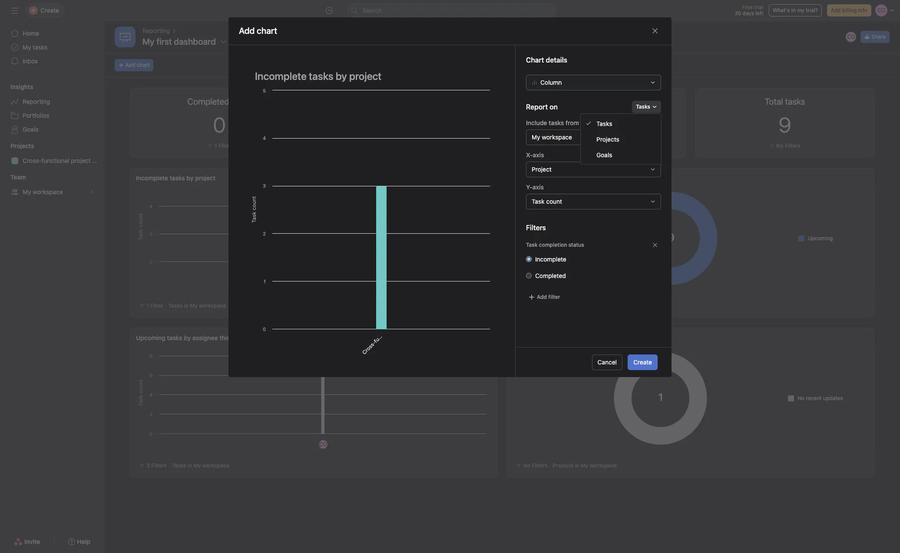 Task type: describe. For each thing, give the bounding box(es) containing it.
my inside dropdown button
[[532, 133, 540, 141]]

team
[[10, 173, 26, 181]]

no inside button
[[777, 143, 784, 149]]

updates
[[824, 395, 844, 401]]

in for incomplete tasks by project
[[184, 303, 189, 309]]

no filters inside button
[[777, 143, 801, 149]]

2 0 from the left
[[590, 113, 603, 137]]

completed
[[535, 272, 566, 279]]

co button
[[846, 31, 858, 43]]

3 filters
[[146, 462, 167, 469]]

cross-functional project plan
[[23, 157, 104, 164]]

Incomplete tasks by project text field
[[249, 66, 495, 86]]

y-
[[526, 183, 533, 191]]

3
[[146, 462, 150, 469]]

co inside button
[[848, 33, 856, 40]]

1 filter button for tasks by completion status this month
[[513, 300, 607, 312]]

what's in my trial? button
[[769, 4, 822, 17]]

0 horizontal spatial no
[[524, 462, 531, 469]]

add filter
[[537, 294, 560, 300]]

tasks in my workspace for by project
[[168, 303, 226, 309]]

by project
[[187, 174, 216, 182]]

hide sidebar image
[[11, 7, 18, 14]]

workspace inside dropdown button
[[542, 133, 572, 141]]

Incomplete radio
[[526, 256, 532, 262]]

home link
[[5, 27, 99, 40]]

0 vertical spatial completion
[[540, 174, 572, 182]]

cancel button
[[592, 355, 623, 370]]

create button
[[628, 355, 658, 370]]

tasks by completion status this month
[[513, 174, 624, 182]]

this week
[[220, 334, 247, 342]]

incomplete for incomplete
[[535, 255, 567, 263]]

search list box
[[348, 3, 556, 17]]

task count button
[[526, 194, 662, 209]]

30
[[735, 10, 742, 17]]

my workspace inside dropdown button
[[532, 133, 572, 141]]

task for task completion status
[[526, 242, 538, 248]]

my workspace button
[[526, 129, 662, 145]]

by for tasks
[[531, 174, 538, 182]]

team button
[[0, 173, 26, 182]]

cross-functional project plan link
[[5, 154, 104, 168]]

task completion status
[[526, 242, 584, 248]]

1 horizontal spatial reporting
[[143, 27, 170, 34]]

days
[[743, 10, 755, 17]]

1 vertical spatial no
[[798, 395, 805, 401]]

tasks for include
[[549, 119, 564, 126]]

include
[[526, 119, 547, 126]]

workspace inside "link"
[[33, 188, 63, 196]]

search button
[[348, 3, 556, 17]]

by for projects
[[539, 334, 546, 342]]

include tasks from
[[526, 119, 579, 126]]

upcoming for upcoming
[[808, 235, 833, 241]]

a button to remove the filter image
[[653, 242, 658, 248]]

tasks link
[[581, 116, 662, 131]]

add to starred image
[[232, 38, 239, 45]]

cross-
[[23, 157, 41, 164]]

cancel
[[598, 359, 617, 366]]

add filter button
[[526, 291, 563, 303]]

filter
[[549, 294, 560, 300]]

total tasks
[[765, 96, 806, 106]]

tasks inside dropdown button
[[636, 103, 651, 110]]

billing
[[843, 7, 857, 13]]

completed tasks
[[187, 96, 252, 106]]

inbox link
[[5, 54, 99, 68]]

in inside button
[[792, 7, 796, 13]]

projects by project status
[[513, 334, 587, 342]]

info
[[859, 7, 868, 13]]

add for add chart
[[126, 62, 135, 68]]

insights button
[[0, 83, 33, 91]]

chart
[[137, 62, 150, 68]]

project
[[532, 166, 552, 173]]

my workspace link
[[5, 185, 99, 199]]

global element
[[0, 21, 104, 73]]

1 horizontal spatial reporting link
[[143, 26, 170, 36]]

plan
[[92, 157, 104, 164]]

axis for x-
[[533, 151, 544, 159]]

0 horizontal spatial no filters
[[524, 462, 548, 469]]

1 filter button up project dropdown button
[[583, 142, 611, 150]]

count
[[546, 198, 562, 205]]

my inside global element
[[23, 43, 31, 51]]

first dashboard
[[157, 37, 216, 47]]

my workspace inside "link"
[[23, 188, 63, 196]]

task count
[[532, 198, 562, 205]]

create
[[634, 359, 652, 366]]

9
[[779, 113, 792, 137]]

x-axis
[[526, 151, 544, 159]]

free
[[742, 4, 753, 10]]

recent
[[806, 395, 822, 401]]

add chart
[[239, 26, 277, 36]]

y-axis
[[526, 183, 544, 191]]

9 button
[[779, 113, 792, 137]]

show options image
[[220, 38, 227, 45]]

inbox
[[23, 57, 38, 65]]

1 0 from the left
[[213, 113, 226, 137]]



Task type: locate. For each thing, give the bounding box(es) containing it.
column button
[[526, 75, 662, 90]]

1 vertical spatial completion
[[539, 242, 567, 248]]

1 horizontal spatial my workspace
[[532, 133, 572, 141]]

what's in my trial?
[[773, 7, 818, 13]]

in for projects by project status
[[575, 462, 580, 469]]

0 horizontal spatial my workspace
[[23, 188, 63, 196]]

my inside "link"
[[23, 188, 31, 196]]

add for add billing info
[[831, 7, 841, 13]]

incomplete
[[136, 174, 168, 182], [535, 255, 567, 263]]

1 vertical spatial co
[[319, 441, 327, 448]]

my workspace down the team
[[23, 188, 63, 196]]

0 horizontal spatial upcoming
[[136, 334, 165, 342]]

0 horizontal spatial incomplete
[[136, 174, 168, 182]]

0 right the from
[[590, 113, 603, 137]]

1 horizontal spatial goals
[[597, 151, 613, 158]]

my first dashboard
[[143, 37, 216, 47]]

reporting link up my first dashboard on the left top of the page
[[143, 26, 170, 36]]

what's
[[773, 7, 790, 13]]

Completed radio
[[526, 273, 532, 279]]

add billing info button
[[828, 4, 872, 17]]

1 vertical spatial incomplete
[[535, 255, 567, 263]]

goals
[[23, 126, 38, 133], [597, 151, 613, 158]]

0 button
[[213, 113, 226, 137], [590, 113, 603, 137]]

1 filter
[[215, 143, 231, 149], [592, 143, 609, 149], [146, 303, 163, 309], [524, 303, 541, 309]]

add left 'billing'
[[831, 7, 841, 13]]

goals up project dropdown button
[[597, 151, 613, 158]]

by left project status on the right of page
[[539, 334, 546, 342]]

no
[[777, 143, 784, 149], [798, 395, 805, 401], [524, 462, 531, 469]]

add billing info
[[831, 7, 868, 13]]

1 filter button up by project
[[205, 142, 234, 150]]

close image
[[652, 28, 659, 35]]

reporting up the portfolios
[[23, 98, 50, 105]]

chart details
[[526, 56, 568, 64]]

add inside dropdown button
[[537, 294, 547, 300]]

my tasks link
[[5, 40, 99, 54]]

1 vertical spatial goals
[[597, 151, 613, 158]]

reporting up my first dashboard on the left top of the page
[[143, 27, 170, 34]]

projects in my workspace
[[553, 462, 617, 469]]

0 horizontal spatial goals link
[[5, 123, 99, 136]]

column
[[541, 79, 562, 86]]

2 horizontal spatial no
[[798, 395, 805, 401]]

tasks down home
[[33, 43, 48, 51]]

0 button right the from
[[590, 113, 603, 137]]

add left chart
[[126, 62, 135, 68]]

1 vertical spatial status
[[569, 242, 584, 248]]

add for add filter
[[537, 294, 547, 300]]

project status
[[547, 334, 587, 342]]

search
[[362, 7, 382, 14]]

free trial 30 days left
[[735, 4, 764, 17]]

0 vertical spatial add
[[831, 7, 841, 13]]

status
[[573, 174, 591, 182], [569, 242, 584, 248]]

1 filter button down completed
[[513, 300, 607, 312]]

workspace
[[542, 133, 572, 141], [33, 188, 63, 196], [199, 303, 226, 309], [203, 462, 230, 469], [590, 462, 617, 469]]

0 vertical spatial axis
[[533, 151, 544, 159]]

add chart button
[[115, 59, 154, 71]]

1 horizontal spatial by
[[531, 174, 538, 182]]

tasks
[[636, 103, 651, 110], [597, 120, 613, 127], [513, 174, 530, 182], [168, 303, 183, 309], [172, 462, 186, 469]]

1 vertical spatial reporting link
[[5, 95, 99, 109]]

workspace for projects by project status
[[590, 462, 617, 469]]

tasks up y-
[[513, 174, 530, 182]]

0 horizontal spatial add
[[126, 62, 135, 68]]

project
[[71, 157, 91, 164]]

reporting link up the portfolios
[[5, 95, 99, 109]]

1 horizontal spatial 0
[[590, 113, 603, 137]]

no filters
[[777, 143, 801, 149], [524, 462, 548, 469]]

projects inside dropdown button
[[10, 142, 34, 150]]

portfolios
[[23, 112, 49, 119]]

workspace for upcoming tasks by assignee this week
[[203, 462, 230, 469]]

1 horizontal spatial 0 button
[[590, 113, 603, 137]]

0 vertical spatial no
[[777, 143, 784, 149]]

0 horizontal spatial by
[[184, 334, 191, 342]]

2 vertical spatial no
[[524, 462, 531, 469]]

tasks inside global element
[[33, 43, 48, 51]]

tasks for upcoming
[[167, 334, 182, 342]]

1 horizontal spatial no
[[777, 143, 784, 149]]

1 vertical spatial task
[[526, 242, 538, 248]]

axis
[[533, 151, 544, 159], [533, 183, 544, 191]]

1 vertical spatial reporting
[[23, 98, 50, 105]]

tasks left by project
[[170, 174, 185, 182]]

completion down "project"
[[540, 174, 572, 182]]

co
[[848, 33, 856, 40], [319, 441, 327, 448]]

1 vertical spatial no filters
[[524, 462, 548, 469]]

add chart
[[126, 62, 150, 68]]

from
[[566, 119, 579, 126]]

goals link
[[5, 123, 99, 136], [581, 147, 662, 163]]

projects element
[[0, 138, 104, 170]]

functional
[[41, 157, 69, 164]]

1 filter button for completed tasks
[[205, 142, 234, 150]]

report image
[[120, 32, 130, 42]]

task down y-axis
[[532, 198, 545, 205]]

tasks left assignee
[[167, 334, 182, 342]]

0 vertical spatial no filters
[[777, 143, 801, 149]]

left
[[756, 10, 764, 17]]

tasks for incomplete
[[170, 174, 185, 182]]

2 vertical spatial add
[[537, 294, 547, 300]]

by left assignee
[[184, 334, 191, 342]]

invite
[[24, 538, 40, 545]]

teams element
[[0, 170, 104, 201]]

share
[[872, 33, 886, 40]]

1 horizontal spatial goals link
[[581, 147, 662, 163]]

workspace for incomplete tasks by project
[[199, 303, 226, 309]]

projects button
[[0, 142, 34, 150]]

trial
[[755, 4, 764, 10]]

in
[[792, 7, 796, 13], [184, 303, 189, 309], [188, 462, 192, 469], [575, 462, 580, 469]]

2 0 button from the left
[[590, 113, 603, 137]]

tasks in my workspace for by
[[172, 462, 230, 469]]

goals down the portfolios
[[23, 126, 38, 133]]

axis for y-
[[533, 183, 544, 191]]

assignee
[[193, 334, 218, 342]]

goals link up this month
[[581, 147, 662, 163]]

1 0 button from the left
[[213, 113, 226, 137]]

1 vertical spatial goals link
[[581, 147, 662, 163]]

0 horizontal spatial reporting
[[23, 98, 50, 105]]

1 horizontal spatial upcoming
[[808, 235, 833, 241]]

upcoming
[[808, 235, 833, 241], [136, 334, 165, 342]]

0 vertical spatial goals
[[23, 126, 38, 133]]

tasks up upcoming tasks by assignee this week
[[168, 303, 183, 309]]

0 vertical spatial status
[[573, 174, 591, 182]]

axis up "project"
[[533, 151, 544, 159]]

tasks for my
[[33, 43, 48, 51]]

projects link
[[581, 131, 662, 147]]

2 horizontal spatial add
[[831, 7, 841, 13]]

1 vertical spatial tasks in my workspace
[[172, 462, 230, 469]]

project button
[[526, 162, 662, 177]]

no recent updates
[[798, 395, 844, 401]]

share button
[[861, 31, 890, 43]]

task for task count
[[532, 198, 545, 205]]

0 vertical spatial upcoming
[[808, 235, 833, 241]]

0 vertical spatial co
[[848, 33, 856, 40]]

1 vertical spatial add
[[126, 62, 135, 68]]

1 filter button
[[205, 142, 234, 150], [583, 142, 611, 150], [513, 300, 607, 312]]

x-
[[526, 151, 533, 159]]

goals link down the portfolios
[[5, 123, 99, 136]]

in for upcoming tasks by assignee this week
[[188, 462, 192, 469]]

trial?
[[806, 7, 818, 13]]

tasks in my workspace
[[168, 303, 226, 309], [172, 462, 230, 469]]

0 button down completed tasks
[[213, 113, 226, 137]]

by up y-axis
[[531, 174, 538, 182]]

my
[[143, 37, 155, 47], [23, 43, 31, 51], [532, 133, 540, 141], [23, 188, 31, 196], [190, 303, 198, 309], [194, 462, 201, 469], [581, 462, 589, 469]]

report on
[[526, 103, 558, 111]]

0 horizontal spatial goals
[[23, 126, 38, 133]]

task inside task count dropdown button
[[532, 198, 545, 205]]

no filters button
[[768, 142, 803, 150]]

tasks button
[[632, 101, 662, 113]]

upcoming for upcoming tasks by assignee this week
[[136, 334, 165, 342]]

my workspace down include tasks from
[[532, 133, 572, 141]]

1
[[215, 143, 217, 149], [592, 143, 594, 149], [146, 303, 149, 309], [524, 303, 526, 309]]

1 horizontal spatial incomplete
[[535, 255, 567, 263]]

incomplete for incomplete tasks by project
[[136, 174, 168, 182]]

0 vertical spatial task
[[532, 198, 545, 205]]

1 vertical spatial my workspace
[[23, 188, 63, 196]]

upcoming tasks by assignee this week
[[136, 334, 247, 342]]

0 vertical spatial my workspace
[[532, 133, 572, 141]]

0 vertical spatial tasks in my workspace
[[168, 303, 226, 309]]

task
[[532, 198, 545, 205], [526, 242, 538, 248]]

axis up task count
[[533, 183, 544, 191]]

0 vertical spatial incomplete
[[136, 174, 168, 182]]

filters inside button
[[785, 143, 801, 149]]

add
[[831, 7, 841, 13], [126, 62, 135, 68], [537, 294, 547, 300]]

goals inside insights element
[[23, 126, 38, 133]]

incomplete tasks by project
[[136, 174, 216, 182]]

1 vertical spatial upcoming
[[136, 334, 165, 342]]

this month
[[593, 174, 624, 182]]

tasks up the tasks link
[[636, 103, 651, 110]]

my
[[798, 7, 805, 13]]

completion up completed
[[539, 242, 567, 248]]

2 horizontal spatial by
[[539, 334, 546, 342]]

tasks up my workspace dropdown button
[[597, 120, 613, 127]]

tasks
[[33, 43, 48, 51], [549, 119, 564, 126], [170, 174, 185, 182], [167, 334, 182, 342]]

1 horizontal spatial no filters
[[777, 143, 801, 149]]

0 horizontal spatial co
[[319, 441, 327, 448]]

0 horizontal spatial reporting link
[[5, 95, 99, 109]]

add left filter
[[537, 294, 547, 300]]

0 down completed tasks
[[213, 113, 226, 137]]

home
[[23, 30, 39, 37]]

insights element
[[0, 79, 104, 138]]

0 vertical spatial goals link
[[5, 123, 99, 136]]

0 horizontal spatial 0 button
[[213, 113, 226, 137]]

1 vertical spatial axis
[[533, 183, 544, 191]]

invite button
[[8, 534, 46, 550]]

task up incomplete radio
[[526, 242, 538, 248]]

tasks right 3 filters
[[172, 462, 186, 469]]

1 horizontal spatial co
[[848, 33, 856, 40]]

tasks left the from
[[549, 119, 564, 126]]

reporting inside insights element
[[23, 98, 50, 105]]

portfolios link
[[5, 109, 99, 123]]

1 horizontal spatial add
[[537, 294, 547, 300]]

0 vertical spatial reporting
[[143, 27, 170, 34]]

0 horizontal spatial 0
[[213, 113, 226, 137]]

insights
[[10, 83, 33, 90]]

my tasks
[[23, 43, 48, 51]]

0 vertical spatial reporting link
[[143, 26, 170, 36]]



Task type: vqa. For each thing, say whether or not it's contained in the screenshot.
the right Construction
no



